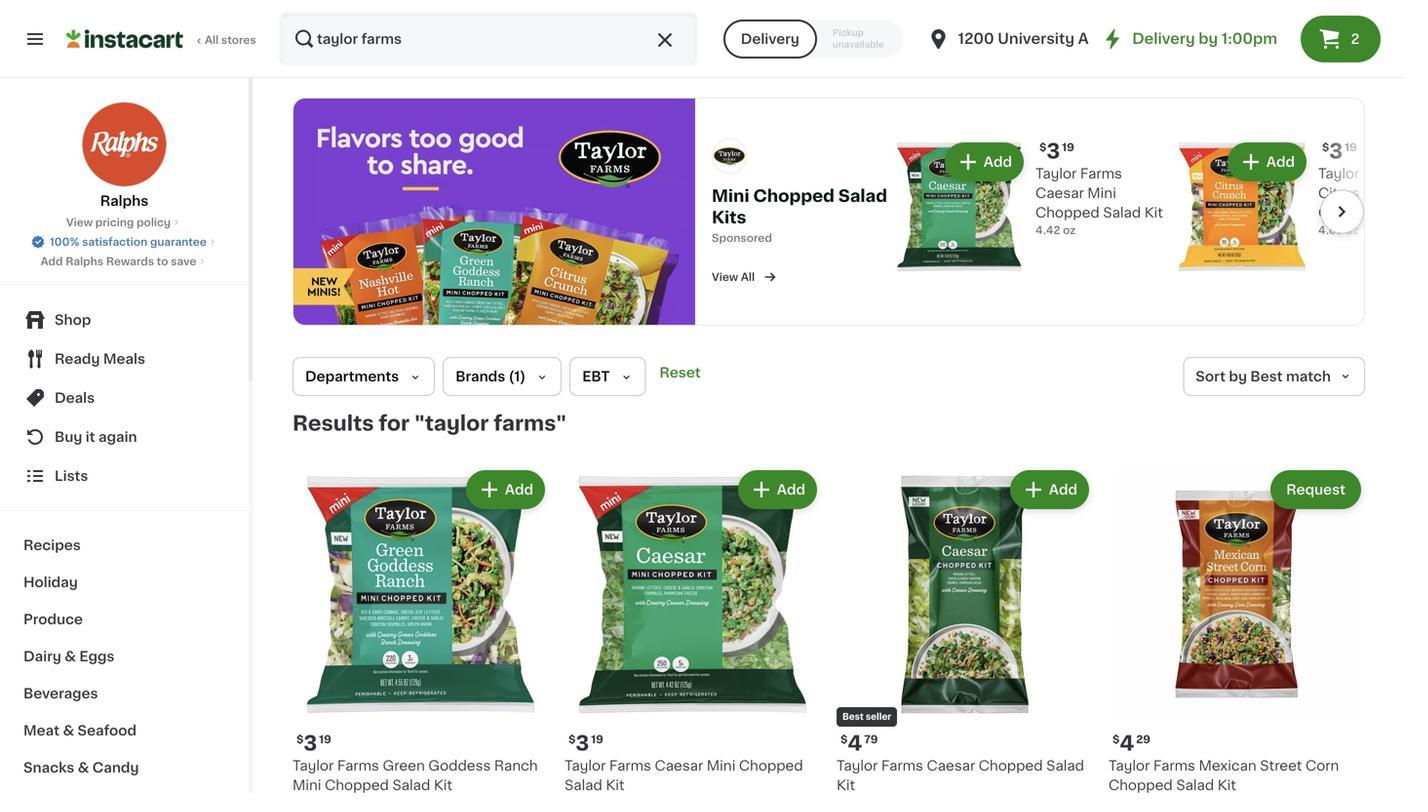 Task type: locate. For each thing, give the bounding box(es) containing it.
0 horizontal spatial caesar
[[655, 759, 704, 773]]

caesar for 4
[[927, 759, 976, 773]]

view
[[66, 217, 93, 228], [712, 272, 739, 282]]

1 horizontal spatial delivery
[[1133, 32, 1196, 46]]

1 vertical spatial view
[[712, 272, 739, 282]]

by left 1:00pm
[[1199, 32, 1219, 46]]

& for snacks
[[78, 761, 89, 775]]

& left eggs
[[65, 650, 76, 663]]

kit inside taylor farms green goddess ranch mini chopped salad kit
[[434, 778, 453, 792]]

1 vertical spatial all
[[741, 272, 755, 282]]

1 vertical spatial best
[[843, 713, 864, 721]]

buy
[[55, 430, 82, 444]]

0 vertical spatial &
[[65, 650, 76, 663]]

caesar
[[1036, 186, 1085, 200], [655, 759, 704, 773], [927, 759, 976, 773]]

1 horizontal spatial 4
[[1120, 733, 1135, 754]]

caesar inside taylor farms caesar chopped salad kit
[[927, 759, 976, 773]]

None search field
[[279, 12, 698, 66]]

$
[[1040, 142, 1047, 153], [1323, 142, 1330, 153], [297, 734, 304, 745], [569, 734, 576, 745], [841, 734, 848, 745], [1113, 734, 1120, 745]]

2 4 from the left
[[1120, 733, 1135, 754]]

& right meat
[[63, 724, 74, 738]]

1 horizontal spatial caesar
[[927, 759, 976, 773]]

1 horizontal spatial best
[[1251, 370, 1284, 383]]

0 horizontal spatial by
[[1199, 32, 1219, 46]]

0 horizontal spatial view
[[66, 217, 93, 228]]

(
[[509, 370, 515, 383]]

chopped inside taylor farms green goddess ranch mini chopped salad kit
[[325, 778, 389, 792]]

0 vertical spatial view
[[66, 217, 93, 228]]

0 vertical spatial ralphs
[[100, 194, 149, 208]]

salad inside taylor farms green goddess ranch mini chopped salad kit
[[393, 778, 431, 792]]

$ inside $ 4 29
[[1113, 734, 1120, 745]]

farms for taylor farms green goddess ranch mini chopped salad kit
[[337, 759, 379, 773]]

19 up taylor farms caesar mini chopped salad kit
[[591, 734, 604, 745]]

1 vertical spatial by
[[1230, 370, 1248, 383]]

by for sort
[[1230, 370, 1248, 383]]

holiday link
[[12, 564, 237, 601]]

taylor up "4.42"
[[1036, 167, 1077, 180]]

add button
[[947, 144, 1023, 179], [1230, 144, 1305, 179], [468, 472, 543, 507], [740, 472, 816, 507], [1013, 472, 1088, 507]]

seller
[[866, 713, 892, 721]]

taylor up citrus
[[1319, 167, 1360, 180]]

save
[[171, 256, 197, 267]]

farms inside taylor farms caesar chopped salad kit
[[882, 759, 924, 773]]

add
[[984, 155, 1013, 169], [1267, 155, 1296, 169], [41, 256, 63, 267], [505, 483, 534, 497], [777, 483, 806, 497], [1050, 483, 1078, 497]]

0 horizontal spatial 4
[[848, 733, 863, 754]]

1 horizontal spatial view
[[712, 272, 739, 282]]

4 product group from the left
[[1109, 466, 1366, 793]]

farms inside taylor farms caesar mini chopped salad kit
[[610, 759, 652, 773]]

best left seller
[[843, 713, 864, 721]]

guarantee
[[150, 237, 207, 247]]

taylor inside taylor farms green goddess ranch mini chopped salad kit
[[293, 759, 334, 773]]

& left candy
[[78, 761, 89, 775]]

best left match on the right top of the page
[[1251, 370, 1284, 383]]

delivery inside button
[[741, 32, 800, 46]]

departments
[[305, 370, 399, 383]]

service type group
[[724, 20, 904, 59]]

farms for taylor farms caesar chopped salad kit
[[882, 759, 924, 773]]

19 up citrus
[[1346, 142, 1358, 153]]

product group
[[293, 466, 549, 793], [565, 466, 822, 793], [837, 466, 1094, 793], [1109, 466, 1366, 793]]

by for delivery
[[1199, 32, 1219, 46]]

$ for taylor farms mexican street corn chopped salad kit
[[1113, 734, 1120, 745]]

4.42
[[1036, 225, 1061, 236]]

$ 4 79
[[841, 733, 878, 754]]

mini
[[1088, 186, 1117, 200], [712, 188, 750, 204], [707, 759, 736, 773], [293, 778, 322, 792]]

meals
[[103, 352, 145, 366]]

farms for taylor farms mexican street corn chopped salad kit
[[1154, 759, 1196, 773]]

0 horizontal spatial delivery
[[741, 32, 800, 46]]

1 horizontal spatial by
[[1230, 370, 1248, 383]]

street
[[1261, 759, 1303, 773]]

$ for taylor farms caesar mini chopped salad kit
[[569, 734, 576, 745]]

caesar inside taylor farms caesar mini chopped salad kit
[[655, 759, 704, 773]]

shop link
[[12, 301, 237, 340]]

chopped inside taylor farms caesar chopped salad kit
[[979, 759, 1044, 773]]

taylor farms mexican street corn chopped salad kit
[[1109, 759, 1340, 792]]

0 vertical spatial by
[[1199, 32, 1219, 46]]

salad inside taylor farms caesar mini chopped salad kit
[[565, 778, 603, 792]]

match
[[1287, 370, 1332, 383]]

4 for taylor farms caesar chopped salad kit
[[848, 733, 863, 754]]

farms for taylor farms citrus crun 4.65 oz
[[1364, 167, 1405, 180]]

buy it again
[[55, 430, 137, 444]]

kit
[[1145, 206, 1164, 219], [434, 778, 453, 792], [606, 778, 625, 792], [837, 778, 856, 792], [1218, 778, 1237, 792]]

Search field
[[281, 14, 696, 64]]

ralphs logo image
[[81, 101, 167, 187]]

kit inside taylor farms mexican street corn chopped salad kit
[[1218, 778, 1237, 792]]

university
[[998, 32, 1075, 46]]

taylor inside taylor farms caesar mini chopped salad kit 4.42 oz
[[1036, 167, 1077, 180]]

green
[[383, 759, 425, 773]]

1 vertical spatial &
[[63, 724, 74, 738]]

delivery
[[1133, 32, 1196, 46], [741, 32, 800, 46]]

taylor inside taylor farms caesar mini chopped salad kit
[[565, 759, 606, 773]]

citrus
[[1319, 186, 1360, 200]]

kit inside taylor farms caesar mini chopped salad kit
[[606, 778, 625, 792]]

0 vertical spatial best
[[1251, 370, 1284, 383]]

all left stores
[[205, 35, 219, 45]]

4 left 79
[[848, 733, 863, 754]]

taylor
[[1036, 167, 1077, 180], [1319, 167, 1360, 180], [293, 759, 334, 773], [565, 759, 606, 773], [837, 759, 878, 773], [1109, 759, 1151, 773]]

brands
[[456, 370, 506, 383]]

it
[[86, 430, 95, 444]]

reset button
[[654, 357, 707, 388]]

policy
[[137, 217, 171, 228]]

salad inside taylor farms mexican street corn chopped salad kit
[[1177, 778, 1215, 792]]

taylor farms caesar mini chopped salad kit 4.42 oz
[[1036, 167, 1164, 236]]

29
[[1137, 734, 1151, 745]]

3 product group from the left
[[837, 466, 1094, 793]]

3
[[1047, 141, 1061, 161], [1330, 141, 1344, 161], [304, 733, 317, 754], [576, 733, 590, 754]]

view down the spo
[[712, 272, 739, 282]]

produce link
[[12, 601, 237, 638]]

add inside "link"
[[41, 256, 63, 267]]

$ inside $ 4 79
[[841, 734, 848, 745]]

instacart logo image
[[66, 27, 183, 51]]

meat & seafood
[[23, 724, 137, 738]]

by right sort
[[1230, 370, 1248, 383]]

ralphs up view pricing policy link
[[100, 194, 149, 208]]

19
[[1063, 142, 1075, 153], [1346, 142, 1358, 153], [319, 734, 332, 745], [591, 734, 604, 745]]

all inside 'link'
[[205, 35, 219, 45]]

add button for taylor farms caesar chopped salad kit
[[1013, 472, 1088, 507]]

all down nsored
[[741, 272, 755, 282]]

2 product group from the left
[[565, 466, 822, 793]]

by
[[1199, 32, 1219, 46], [1230, 370, 1248, 383]]

candy
[[92, 761, 139, 775]]

chopped inside taylor farms caesar mini chopped salad kit 4.42 oz
[[1036, 206, 1100, 219]]

farms inside taylor farms green goddess ranch mini chopped salad kit
[[337, 759, 379, 773]]

salad inside taylor farms caesar mini chopped salad kit 4.42 oz
[[1104, 206, 1142, 219]]

flavors too good to share. taylor farms. image
[[294, 99, 696, 325]]

salad inside mini chopped salad kits spo nsored
[[839, 188, 888, 204]]

seafood
[[78, 724, 137, 738]]

taylor farms caesar chopped salad kit
[[837, 759, 1085, 792]]

&
[[65, 650, 76, 663], [63, 724, 74, 738], [78, 761, 89, 775]]

2 horizontal spatial caesar
[[1036, 186, 1085, 200]]

by inside field
[[1230, 370, 1248, 383]]

ready
[[55, 352, 100, 366]]

best seller
[[843, 713, 892, 721]]

farms inside taylor farms citrus crun 4.65 oz
[[1364, 167, 1405, 180]]

taylor down $ 4 79
[[837, 759, 878, 773]]

taylor left 'green'
[[293, 759, 334, 773]]

79
[[865, 734, 878, 745]]

mini chopped salad kits spo nsored
[[712, 188, 888, 243]]

snacks & candy
[[23, 761, 139, 775]]

chopped
[[754, 188, 835, 204], [1036, 206, 1100, 219], [739, 759, 804, 773], [979, 759, 1044, 773], [325, 778, 389, 792], [1109, 778, 1174, 792]]

ralphs link
[[81, 101, 167, 211]]

4 left 29
[[1120, 733, 1135, 754]]

0 vertical spatial all
[[205, 35, 219, 45]]

0 horizontal spatial all
[[205, 35, 219, 45]]

taylor right ranch
[[565, 759, 606, 773]]

snacks & candy link
[[12, 749, 237, 786]]

1
[[515, 370, 520, 383]]

nsored
[[734, 233, 773, 243]]

taylor inside taylor farms caesar chopped salad kit
[[837, 759, 878, 773]]

ralphs down the 100%
[[66, 256, 104, 267]]

to
[[157, 256, 168, 267]]

ranch
[[495, 759, 538, 773]]

taylor inside taylor farms mexican street corn chopped salad kit
[[1109, 759, 1151, 773]]

farms for taylor farms caesar mini chopped salad kit 4.42 oz
[[1081, 167, 1123, 180]]

1 4 from the left
[[848, 733, 863, 754]]

meat & seafood link
[[12, 712, 237, 749]]

taylor down $ 4 29
[[1109, 759, 1151, 773]]

farms inside taylor farms mexican street corn chopped salad kit
[[1154, 759, 1196, 773]]

farms"
[[494, 413, 567, 434]]

farms inside taylor farms caesar mini chopped salad kit 4.42 oz
[[1081, 167, 1123, 180]]

mini inside taylor farms caesar mini chopped salad kit 4.42 oz
[[1088, 186, 1117, 200]]

2 vertical spatial &
[[78, 761, 89, 775]]

view up the 100%
[[66, 217, 93, 228]]

stores
[[221, 35, 256, 45]]

for
[[379, 413, 410, 434]]

add ralphs rewards to save
[[41, 256, 197, 267]]

sort by best match
[[1196, 370, 1332, 383]]

$ for taylor farms green goddess ranch mini chopped salad kit
[[297, 734, 304, 745]]

taylor inside taylor farms citrus crun 4.65 oz
[[1319, 167, 1360, 180]]

farms
[[1081, 167, 1123, 180], [1364, 167, 1405, 180], [337, 759, 379, 773], [610, 759, 652, 773], [882, 759, 924, 773], [1154, 759, 1196, 773]]

view for view pricing policy
[[66, 217, 93, 228]]



Task type: vqa. For each thing, say whether or not it's contained in the screenshot.
Meat
yes



Task type: describe. For each thing, give the bounding box(es) containing it.
"taylor
[[415, 413, 489, 434]]

1 vertical spatial ralphs
[[66, 256, 104, 267]]

produce
[[23, 613, 83, 626]]

2
[[1352, 32, 1360, 46]]

kit inside taylor farms caesar chopped salad kit
[[837, 778, 856, 792]]

100% satisfaction guarantee button
[[30, 230, 218, 250]]

beverages
[[23, 687, 98, 701]]

taylor for taylor farms caesar chopped salad kit
[[837, 759, 878, 773]]

snacks
[[23, 761, 74, 775]]

request
[[1287, 483, 1346, 497]]

view all
[[712, 272, 755, 282]]

chopped inside taylor farms mexican street corn chopped salad kit
[[1109, 778, 1174, 792]]

results
[[293, 413, 374, 434]]

1 horizontal spatial all
[[741, 272, 755, 282]]

deals
[[55, 391, 95, 405]]

taylor for taylor farms citrus crun 4.65 oz
[[1319, 167, 1360, 180]]

taylor farms image
[[712, 138, 747, 174]]

farms for taylor farms caesar mini chopped salad kit
[[610, 759, 652, 773]]

1200 university ave
[[959, 32, 1107, 46]]

best inside field
[[1251, 370, 1284, 383]]

1 product group from the left
[[293, 466, 549, 793]]

view for view all
[[712, 272, 739, 282]]

request button
[[1273, 472, 1360, 507]]

chopped inside taylor farms caesar mini chopped salad kit
[[739, 759, 804, 773]]

mexican
[[1200, 759, 1257, 773]]

19 up taylor farms green goddess ranch mini chopped salad kit
[[319, 734, 332, 745]]

kit inside taylor farms caesar mini chopped salad kit 4.42 oz
[[1145, 206, 1164, 219]]

100% satisfaction guarantee
[[50, 237, 207, 247]]

ebt button
[[570, 357, 646, 396]]

ave
[[1079, 32, 1107, 46]]

caesar for 3
[[655, 759, 704, 773]]

lists
[[55, 469, 88, 483]]

view pricing policy
[[66, 217, 171, 228]]

mini inside mini chopped salad kits spo nsored
[[712, 188, 750, 204]]

taylor for taylor farms mexican street corn chopped salad kit
[[1109, 759, 1151, 773]]

dairy & eggs link
[[12, 638, 237, 675]]

4 for taylor farms mexican street corn chopped salad kit
[[1120, 733, 1135, 754]]

shop
[[55, 313, 91, 327]]

0 horizontal spatial best
[[843, 713, 864, 721]]

crun
[[1364, 186, 1397, 200]]

satisfaction
[[82, 237, 148, 247]]

taylor farms green goddess ranch mini chopped salad kit
[[293, 759, 538, 792]]

corn
[[1306, 759, 1340, 773]]

all stores link
[[66, 12, 258, 66]]

eggs
[[79, 650, 115, 663]]

caesar inside taylor farms caesar mini chopped salad kit 4.42 oz
[[1036, 186, 1085, 200]]

Best match Sort by field
[[1184, 357, 1366, 396]]

sort
[[1196, 370, 1226, 383]]

taylor for taylor farms caesar mini chopped salad kit
[[565, 759, 606, 773]]

chopped inside mini chopped salad kits spo nsored
[[754, 188, 835, 204]]

deals link
[[12, 379, 237, 418]]

brands ( 1 )
[[456, 370, 526, 383]]

19 up taylor farms caesar mini chopped salad kit 4.42 oz
[[1063, 142, 1075, 153]]

add button for taylor farms caesar mini chopped salad kit
[[740, 472, 816, 507]]

2 button
[[1302, 16, 1382, 62]]

all stores
[[205, 35, 256, 45]]

100%
[[50, 237, 79, 247]]

rewards
[[106, 256, 154, 267]]

delivery by 1:00pm
[[1133, 32, 1278, 46]]

meat
[[23, 724, 60, 738]]

delivery button
[[724, 20, 818, 59]]

holiday
[[23, 576, 78, 589]]

dairy & eggs
[[23, 650, 115, 663]]

add button for taylor farms green goddess ranch mini chopped salad kit
[[468, 472, 543, 507]]

spo
[[712, 233, 734, 243]]

recipes
[[23, 539, 81, 552]]

reset
[[660, 366, 701, 379]]

beverages link
[[12, 675, 237, 712]]

oz
[[1064, 225, 1076, 236]]

departments button
[[293, 357, 435, 396]]

1:00pm
[[1222, 32, 1278, 46]]

mini inside taylor farms green goddess ranch mini chopped salad kit
[[293, 778, 322, 792]]

taylor for taylor farms caesar mini chopped salad kit 4.42 oz
[[1036, 167, 1077, 180]]

delivery for delivery
[[741, 32, 800, 46]]

& for dairy
[[65, 650, 76, 663]]

ready meals button
[[12, 340, 237, 379]]

)
[[520, 370, 526, 383]]

taylor for taylor farms green goddess ranch mini chopped salad kit
[[293, 759, 334, 773]]

ebt
[[583, 370, 610, 383]]

taylor farms caesar mini chopped salad kit
[[565, 759, 804, 792]]

again
[[99, 430, 137, 444]]

1200
[[959, 32, 995, 46]]

dairy
[[23, 650, 61, 663]]

mini inside taylor farms caesar mini chopped salad kit
[[707, 759, 736, 773]]

delivery for delivery by 1:00pm
[[1133, 32, 1196, 46]]

salad inside taylor farms caesar chopped salad kit
[[1047, 759, 1085, 773]]

ready meals
[[55, 352, 145, 366]]

taylor farms citrus crun 4.65 oz
[[1319, 167, 1405, 236]]

$ for taylor farms caesar chopped salad kit
[[841, 734, 848, 745]]

$ 4 29
[[1113, 733, 1151, 754]]

& for meat
[[63, 724, 74, 738]]

lists link
[[12, 457, 237, 496]]

ready meals link
[[12, 340, 237, 379]]

pricing
[[95, 217, 134, 228]]

results for "taylor farms"
[[293, 413, 567, 434]]

view pricing policy link
[[66, 215, 183, 230]]

1200 university ave button
[[927, 12, 1107, 66]]

kits
[[712, 209, 747, 226]]

goddess
[[429, 759, 491, 773]]

delivery by 1:00pm link
[[1102, 27, 1278, 51]]



